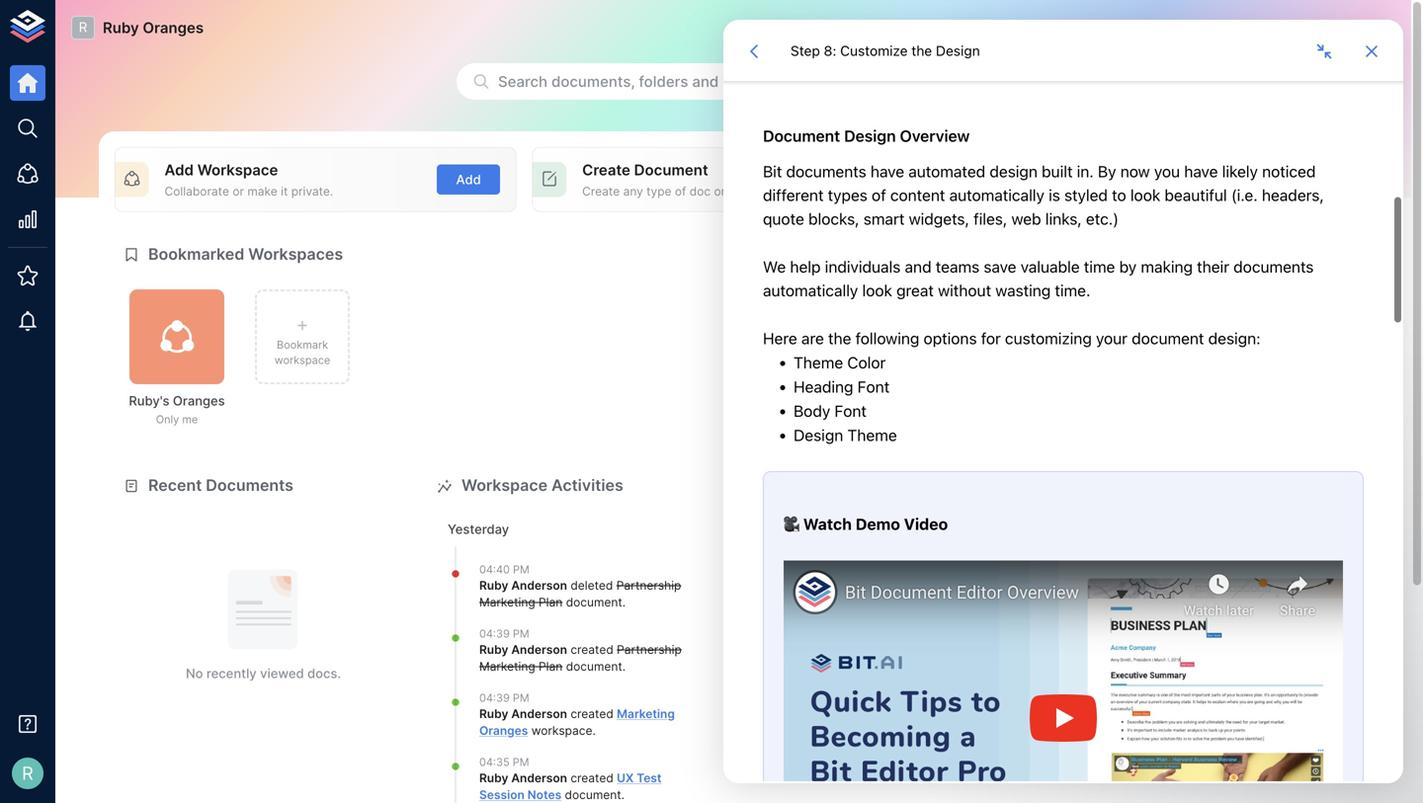 Task type: describe. For each thing, give the bounding box(es) containing it.
create inside template gallery create faster and get inspired.
[[1000, 184, 1038, 199]]

recent
[[148, 476, 202, 495]]

marketing oranges
[[480, 707, 675, 738]]

you
[[1089, 270, 1122, 292]]

r button
[[6, 752, 49, 796]]

3 pm from the top
[[513, 692, 530, 705]]

04:40 pm
[[480, 564, 530, 577]]

of
[[675, 184, 687, 199]]

2 pm from the top
[[513, 628, 530, 641]]

r inside button
[[22, 763, 33, 785]]

bookmark workspace
[[275, 339, 331, 367]]

you are on the free plan.
[[1089, 270, 1318, 292]]

2 anderson from the top
[[511, 643, 567, 658]]

partnership marketing plan for created
[[480, 643, 682, 674]]

bookmark
[[277, 339, 328, 352]]

partnership marketing plan for deleted
[[480, 579, 682, 610]]

documents,
[[552, 73, 635, 90]]

ux test session notes link
[[480, 772, 662, 803]]

3 anderson from the top
[[511, 707, 567, 722]]

template
[[1000, 161, 1067, 179]]

document . for 04:39 pm
[[563, 660, 626, 674]]

doc
[[690, 184, 711, 199]]

04:39 pm for document .
[[480, 628, 530, 641]]

deleted
[[571, 579, 613, 593]]

document . for 04:35 pm
[[562, 788, 625, 803]]

bookmarked
[[148, 245, 245, 264]]

get
[[1102, 184, 1120, 199]]

0 horizontal spatial documents
[[206, 476, 294, 495]]

04:35 pm
[[480, 757, 529, 769]]

ruby's
[[129, 393, 170, 409]]

marketing for ruby anderson deleted
[[480, 596, 536, 610]]

add for add workspace collaborate or make it private.
[[165, 161, 194, 179]]

ruby oranges
[[103, 19, 204, 37]]

folders
[[639, 73, 689, 90]]

document
[[634, 161, 709, 179]]

open button
[[1273, 165, 1336, 195]]

!
[[1392, 19, 1396, 37]]

yesterday
[[448, 522, 509, 537]]

2 help image from the top
[[1055, 606, 1353, 685]]

collaborate
[[165, 184, 229, 199]]

bookmark workspace button
[[255, 290, 350, 385]]

search
[[498, 73, 548, 90]]

1 created from the top
[[571, 643, 614, 658]]

it
[[281, 184, 288, 199]]

wiki.
[[729, 184, 754, 199]]

no favorites found.
[[832, 666, 949, 682]]

document . for 04:40 pm
[[563, 596, 626, 610]]

private.
[[291, 184, 333, 199]]

workspace inside add workspace collaborate or make it private.
[[197, 161, 278, 179]]

used
[[1147, 344, 1176, 358]]

1 horizontal spatial workspace
[[532, 724, 593, 738]]

viewed
[[260, 666, 304, 682]]

on
[[1158, 270, 1180, 292]]

documents used
[[1080, 344, 1176, 358]]

activities
[[552, 476, 624, 495]]

make
[[248, 184, 278, 199]]

bookmarked workspaces
[[148, 245, 343, 264]]

add workspace collaborate or make it private.
[[165, 161, 333, 199]]

workspace .
[[528, 724, 596, 738]]

test
[[637, 772, 662, 786]]

only
[[156, 413, 179, 426]]

oranges for marketing oranges
[[480, 724, 528, 738]]

notes
[[528, 788, 562, 803]]

no for no recently viewed docs.
[[186, 666, 203, 682]]

plan.
[[1265, 270, 1318, 292]]

or inside add workspace collaborate or make it private.
[[233, 184, 244, 199]]

ux test session notes
[[480, 772, 662, 803]]



Task type: vqa. For each thing, say whether or not it's contained in the screenshot.


Task type: locate. For each thing, give the bounding box(es) containing it.
0 vertical spatial help image
[[1055, 506, 1353, 584]]

marketing down 04:40 pm
[[480, 596, 536, 610]]

1 vertical spatial 04:39 pm
[[480, 692, 530, 705]]

marketing up the test
[[617, 707, 675, 722]]

1 horizontal spatial documents
[[1080, 344, 1143, 358]]

ruby's oranges only me
[[129, 393, 225, 426]]

the
[[1184, 270, 1212, 292]]

1 ruby anderson created from the top
[[480, 643, 617, 658]]

faster
[[1041, 184, 1074, 199]]

0 vertical spatial marketing
[[480, 596, 536, 610]]

1 no from the left
[[186, 666, 203, 682]]

document for 04:40 pm
[[566, 596, 623, 610]]

marketing
[[480, 596, 536, 610], [480, 660, 536, 674], [617, 707, 675, 722]]

1 vertical spatial 04:39
[[480, 692, 510, 705]]

1 horizontal spatial r
[[79, 19, 87, 36]]

recently
[[207, 666, 257, 682]]

workspace inside button
[[275, 354, 331, 367]]

2 04:39 pm from the top
[[480, 692, 530, 705]]

and down gallery
[[1077, 184, 1098, 199]]

favorites
[[853, 666, 906, 682]]

1 horizontal spatial workspace
[[462, 476, 548, 495]]

documents left used
[[1080, 344, 1143, 358]]

marketing up workspace .
[[480, 660, 536, 674]]

1 04:39 from the top
[[480, 628, 510, 641]]

0 horizontal spatial workspace
[[197, 161, 278, 179]]

0 vertical spatial workspace
[[197, 161, 278, 179]]

type
[[647, 184, 672, 199]]

no recently viewed docs.
[[186, 666, 341, 682]]

and inside template gallery create faster and get inspired.
[[1077, 184, 1098, 199]]

0 horizontal spatial and
[[692, 73, 719, 90]]

04:35
[[480, 757, 510, 769]]

04:39 pm down 04:40 pm
[[480, 628, 530, 641]]

are
[[1126, 270, 1154, 292]]

04:39
[[480, 628, 510, 641], [480, 692, 510, 705]]

1 vertical spatial plan
[[539, 660, 563, 674]]

1 vertical spatial and
[[1077, 184, 1098, 199]]

add inside button
[[456, 172, 481, 187]]

r
[[79, 19, 87, 36], [22, 763, 33, 785]]

no left favorites
[[832, 666, 849, 682]]

0 horizontal spatial or
[[233, 184, 244, 199]]

document down the ux
[[565, 788, 622, 803]]

hi ruby !
[[1337, 19, 1396, 37]]

pm down ruby anderson deleted
[[513, 628, 530, 641]]

marketing oranges link
[[480, 707, 675, 738]]

04:39 pm up 04:35 pm
[[480, 692, 530, 705]]

document . down deleted
[[563, 596, 626, 610]]

1 vertical spatial ruby anderson created
[[480, 707, 617, 722]]

1 pm from the top
[[513, 564, 530, 577]]

pm right 04:35
[[513, 757, 529, 769]]

0 horizontal spatial add
[[165, 161, 194, 179]]

2 vertical spatial created
[[571, 772, 614, 786]]

partnership marketing plan
[[480, 579, 682, 610], [480, 643, 682, 674]]

anderson up workspace .
[[511, 707, 567, 722]]

partnership
[[617, 579, 682, 593], [617, 643, 682, 658]]

oranges
[[143, 19, 204, 37], [173, 393, 225, 409], [480, 724, 528, 738]]

2 vertical spatial help image
[[1055, 706, 1353, 785]]

search documents, folders and workspaces... button
[[457, 63, 1010, 100]]

document . up the "marketing oranges" link
[[563, 660, 626, 674]]

4 pm from the top
[[513, 757, 529, 769]]

0 horizontal spatial no
[[186, 666, 203, 682]]

ruby
[[103, 19, 139, 37], [1356, 19, 1392, 37], [480, 579, 509, 593], [480, 643, 509, 658], [480, 707, 509, 722], [480, 772, 509, 786]]

created for marketing
[[571, 707, 614, 722]]

1 horizontal spatial and
[[1077, 184, 1098, 199]]

documents right the recent
[[206, 476, 294, 495]]

0 vertical spatial r
[[79, 19, 87, 36]]

created
[[571, 643, 614, 658], [571, 707, 614, 722], [571, 772, 614, 786]]

partnership for deleted
[[617, 579, 682, 593]]

1 vertical spatial marketing
[[480, 660, 536, 674]]

partnership for created
[[617, 643, 682, 658]]

1 vertical spatial partnership
[[617, 643, 682, 658]]

document down deleted
[[566, 596, 623, 610]]

search documents, folders and workspaces...
[[498, 73, 821, 90]]

no for no favorites found.
[[832, 666, 849, 682]]

open
[[1288, 172, 1321, 187]]

0 vertical spatial document
[[566, 596, 623, 610]]

docs.
[[308, 666, 341, 682]]

1 anderson from the top
[[511, 579, 567, 593]]

04:40
[[480, 564, 510, 577]]

1 04:39 pm from the top
[[480, 628, 530, 641]]

document .
[[563, 596, 626, 610], [563, 660, 626, 674], [562, 788, 625, 803]]

me
[[182, 413, 198, 426]]

workspace down bookmark
[[275, 354, 331, 367]]

1 horizontal spatial or
[[714, 184, 726, 199]]

0 horizontal spatial r
[[22, 763, 33, 785]]

hi
[[1337, 19, 1352, 37]]

04:39 pm for workspace .
[[480, 692, 530, 705]]

pm up workspace .
[[513, 692, 530, 705]]

ux
[[617, 772, 634, 786]]

create document create any type of doc or wiki.
[[583, 161, 754, 199]]

documents
[[1080, 344, 1143, 358], [206, 476, 294, 495]]

plan down ruby anderson deleted
[[539, 596, 563, 610]]

workspace
[[275, 354, 331, 367], [532, 724, 593, 738]]

or left the make
[[233, 184, 244, 199]]

04:39 pm
[[480, 628, 530, 641], [480, 692, 530, 705]]

any
[[623, 184, 643, 199]]

template gallery create faster and get inspired.
[[1000, 161, 1171, 199]]

1 or from the left
[[233, 184, 244, 199]]

pm right 04:40
[[513, 564, 530, 577]]

ruby anderson created down ruby anderson deleted
[[480, 643, 617, 658]]

0 vertical spatial and
[[692, 73, 719, 90]]

2 04:39 from the top
[[480, 692, 510, 705]]

ruby anderson created for ux
[[480, 772, 617, 786]]

oranges for ruby's oranges only me
[[173, 393, 225, 409]]

0 vertical spatial 04:39
[[480, 628, 510, 641]]

ruby anderson created for marketing
[[480, 707, 617, 722]]

workspace activities
[[462, 476, 624, 495]]

inspired.
[[1123, 184, 1171, 199]]

workspaces
[[248, 245, 343, 264]]

workspace up ux test session notes link
[[532, 724, 593, 738]]

2 vertical spatial document
[[565, 788, 622, 803]]

create inside button
[[866, 172, 907, 187]]

created up workspace .
[[571, 707, 614, 722]]

0 vertical spatial ruby anderson created
[[480, 643, 617, 658]]

document
[[566, 596, 623, 610], [566, 660, 623, 674], [565, 788, 622, 803]]

1 vertical spatial documents
[[206, 476, 294, 495]]

anderson down ruby anderson deleted
[[511, 643, 567, 658]]

add inside add workspace collaborate or make it private.
[[165, 161, 194, 179]]

or
[[233, 184, 244, 199], [714, 184, 726, 199]]

1 vertical spatial created
[[571, 707, 614, 722]]

document up the "marketing oranges" link
[[566, 660, 623, 674]]

1 partnership marketing plan from the top
[[480, 579, 682, 610]]

3 created from the top
[[571, 772, 614, 786]]

workspace up the make
[[197, 161, 278, 179]]

and inside button
[[692, 73, 719, 90]]

1 horizontal spatial add
[[456, 172, 481, 187]]

recent documents
[[148, 476, 294, 495]]

ruby anderson deleted
[[480, 579, 617, 593]]

created left the ux
[[571, 772, 614, 786]]

and right folders
[[692, 73, 719, 90]]

help image
[[1055, 506, 1353, 584], [1055, 606, 1353, 685], [1055, 706, 1353, 785]]

2 vertical spatial ruby anderson created
[[480, 772, 617, 786]]

oranges for ruby oranges
[[143, 19, 204, 37]]

free
[[1217, 270, 1261, 292]]

2 created from the top
[[571, 707, 614, 722]]

partnership marketing plan up the "marketing oranges" link
[[480, 643, 682, 674]]

2 or from the left
[[714, 184, 726, 199]]

anderson up notes
[[511, 772, 567, 786]]

3 help image from the top
[[1055, 706, 1353, 785]]

04:39 up 04:35
[[480, 692, 510, 705]]

0 vertical spatial partnership
[[617, 579, 682, 593]]

1 plan from the top
[[539, 596, 563, 610]]

0 horizontal spatial workspace
[[275, 354, 331, 367]]

created for ux
[[571, 772, 614, 786]]

gallery
[[1071, 161, 1122, 179]]

marketing for ruby anderson created
[[480, 660, 536, 674]]

create button
[[855, 165, 918, 195]]

document for 04:35 pm
[[565, 788, 622, 803]]

1 vertical spatial oranges
[[173, 393, 225, 409]]

ruby anderson created
[[480, 643, 617, 658], [480, 707, 617, 722], [480, 772, 617, 786]]

session
[[480, 788, 525, 803]]

document . down the ux
[[562, 788, 625, 803]]

and
[[692, 73, 719, 90], [1077, 184, 1098, 199]]

2 ruby anderson created from the top
[[480, 707, 617, 722]]

found.
[[910, 666, 949, 682]]

1 vertical spatial document .
[[563, 660, 626, 674]]

add for add
[[456, 172, 481, 187]]

04:39 down 04:40
[[480, 628, 510, 641]]

0 vertical spatial plan
[[539, 596, 563, 610]]

0 vertical spatial 04:39 pm
[[480, 628, 530, 641]]

document for 04:39 pm
[[566, 660, 623, 674]]

create
[[583, 161, 631, 179], [866, 172, 907, 187], [583, 184, 620, 199], [1000, 184, 1038, 199]]

2 vertical spatial oranges
[[480, 724, 528, 738]]

oranges inside 'marketing oranges'
[[480, 724, 528, 738]]

workspace
[[197, 161, 278, 179], [462, 476, 548, 495]]

4 anderson from the top
[[511, 772, 567, 786]]

2 vertical spatial marketing
[[617, 707, 675, 722]]

ruby anderson created up notes
[[480, 772, 617, 786]]

2 no from the left
[[832, 666, 849, 682]]

pm
[[513, 564, 530, 577], [513, 628, 530, 641], [513, 692, 530, 705], [513, 757, 529, 769]]

0 vertical spatial documents
[[1080, 344, 1143, 358]]

oranges inside ruby's oranges only me
[[173, 393, 225, 409]]

created down deleted
[[571, 643, 614, 658]]

2 partnership marketing plan from the top
[[480, 643, 682, 674]]

3 ruby anderson created from the top
[[480, 772, 617, 786]]

0 vertical spatial workspace
[[275, 354, 331, 367]]

plan for created
[[539, 660, 563, 674]]

add button
[[437, 165, 500, 195]]

1 vertical spatial partnership marketing plan
[[480, 643, 682, 674]]

2 vertical spatial document .
[[562, 788, 625, 803]]

partnership marketing plan down 04:40 pm
[[480, 579, 682, 610]]

workspace up the yesterday
[[462, 476, 548, 495]]

add
[[165, 161, 194, 179], [456, 172, 481, 187]]

plan up the "marketing oranges" link
[[539, 660, 563, 674]]

plan
[[539, 596, 563, 610], [539, 660, 563, 674]]

1 vertical spatial help image
[[1055, 606, 1353, 685]]

0 vertical spatial oranges
[[143, 19, 204, 37]]

anderson down 04:40 pm
[[511, 579, 567, 593]]

04:39 for document
[[480, 628, 510, 641]]

or right doc
[[714, 184, 726, 199]]

marketing inside 'marketing oranges'
[[617, 707, 675, 722]]

no
[[186, 666, 203, 682], [832, 666, 849, 682]]

0 vertical spatial partnership marketing plan
[[480, 579, 682, 610]]

plan for deleted
[[539, 596, 563, 610]]

.
[[623, 596, 626, 610], [623, 660, 626, 674], [593, 724, 596, 738], [622, 788, 625, 803]]

1 vertical spatial r
[[22, 763, 33, 785]]

or inside create document create any type of doc or wiki.
[[714, 184, 726, 199]]

0 vertical spatial document .
[[563, 596, 626, 610]]

1 vertical spatial workspace
[[462, 476, 548, 495]]

2 plan from the top
[[539, 660, 563, 674]]

1 vertical spatial document
[[566, 660, 623, 674]]

no left recently on the left
[[186, 666, 203, 682]]

1 help image from the top
[[1055, 506, 1353, 584]]

1 vertical spatial workspace
[[532, 724, 593, 738]]

workspaces...
[[723, 73, 821, 90]]

dialog
[[724, 20, 1404, 784]]

0 vertical spatial created
[[571, 643, 614, 658]]

ruby anderson created up workspace .
[[480, 707, 617, 722]]

1 horizontal spatial no
[[832, 666, 849, 682]]

anderson
[[511, 579, 567, 593], [511, 643, 567, 658], [511, 707, 567, 722], [511, 772, 567, 786]]

04:39 for workspace
[[480, 692, 510, 705]]



